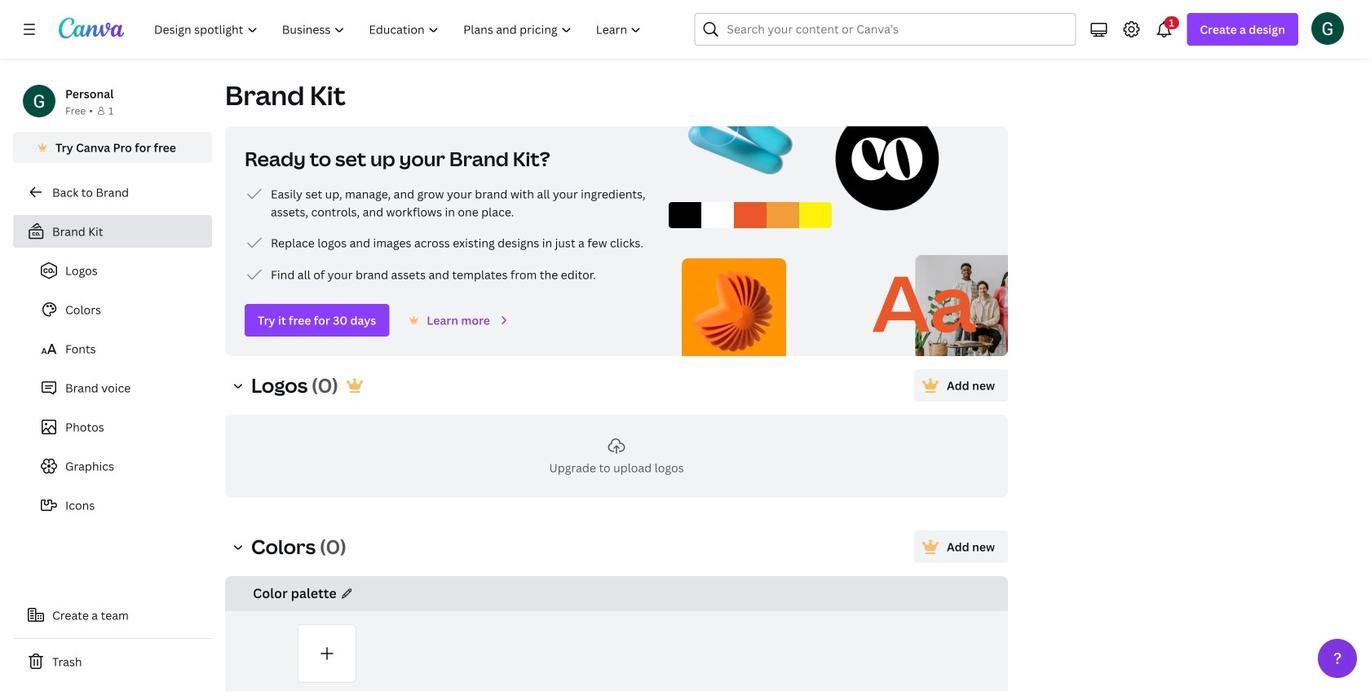 Task type: locate. For each thing, give the bounding box(es) containing it.
1 horizontal spatial list
[[245, 184, 650, 285]]

Search search field
[[727, 14, 1044, 45]]

add a new color image
[[298, 625, 357, 684]]

list
[[245, 184, 650, 285], [13, 248, 212, 522]]

None search field
[[695, 13, 1077, 46]]



Task type: describe. For each thing, give the bounding box(es) containing it.
greg robinson image
[[1312, 12, 1345, 45]]

top level navigation element
[[144, 13, 656, 46]]

0 horizontal spatial list
[[13, 248, 212, 522]]



Task type: vqa. For each thing, say whether or not it's contained in the screenshot.
as
no



